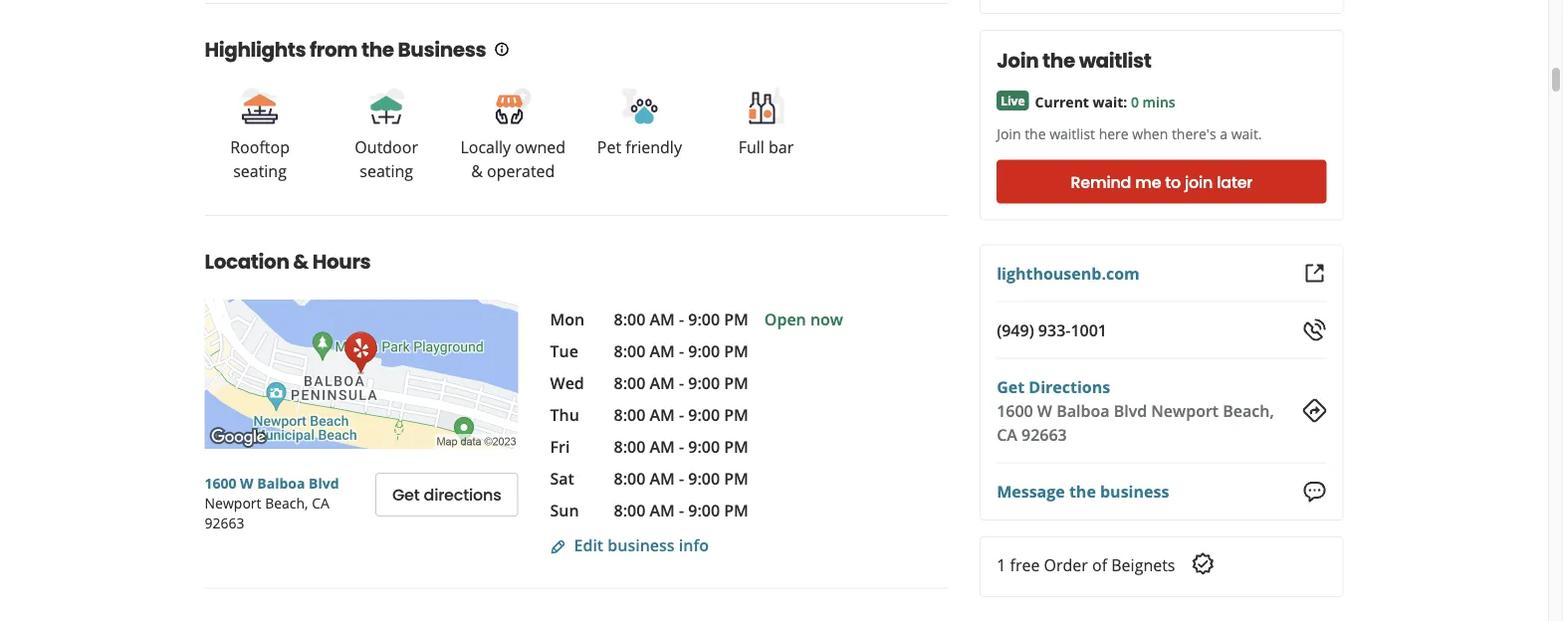 Task type: describe. For each thing, give the bounding box(es) containing it.
rooftop seating
[[230, 136, 290, 182]]

1600 inside 1600 w balboa blvd newport beach, ca 92663
[[205, 473, 236, 492]]

join the waitlist here when there's a wait.
[[997, 124, 1262, 143]]

current
[[1035, 92, 1089, 111]]

& inside locally owned & operated
[[471, 160, 483, 182]]

am for fri
[[650, 436, 675, 457]]

wed
[[550, 372, 584, 394]]

pm for tue
[[724, 340, 748, 362]]

933-
[[1038, 319, 1071, 340]]

w inside 1600 w balboa blvd newport beach, ca 92663
[[240, 473, 254, 492]]

w inside get directions 1600 w balboa blvd newport beach, ca 92663
[[1037, 400, 1052, 421]]

0
[[1131, 92, 1139, 111]]

balboa inside get directions 1600 w balboa blvd newport beach, ca 92663
[[1056, 400, 1110, 421]]

9:00 for tue
[[688, 340, 720, 362]]

there's
[[1172, 124, 1216, 143]]

balboa inside 1600 w balboa blvd newport beach, ca 92663
[[257, 473, 305, 492]]

am for mon
[[650, 309, 675, 330]]

outdoor seating
[[355, 136, 418, 182]]

- for mon
[[679, 309, 684, 330]]

business inside location & hours element
[[608, 535, 675, 556]]

beignets
[[1111, 555, 1175, 576]]

92663 inside get directions 1600 w balboa blvd newport beach, ca 92663
[[1021, 423, 1067, 445]]

newport inside get directions 1600 w balboa blvd newport beach, ca 92663
[[1151, 400, 1219, 421]]

get for get directions 1600 w balboa blvd newport beach, ca 92663
[[997, 376, 1025, 397]]

locally
[[460, 136, 511, 158]]

map image
[[205, 300, 518, 449]]

8:00 for sun
[[614, 500, 645, 521]]

the for join the waitlist
[[1042, 47, 1075, 74]]

the for join the waitlist here when there's a wait.
[[1025, 124, 1046, 143]]

8:00 am - 9:00 pm for thu
[[614, 404, 748, 426]]

owned
[[515, 136, 566, 158]]

(949)
[[997, 319, 1034, 340]]

lighthousenb.com link
[[997, 262, 1140, 284]]

am for sun
[[650, 500, 675, 521]]

directions
[[424, 484, 501, 506]]

9:00 for fri
[[688, 436, 720, 457]]

8:00 for fri
[[614, 436, 645, 457]]

get for get directions
[[392, 484, 420, 506]]

am for thu
[[650, 404, 675, 426]]

pm for wed
[[724, 372, 748, 394]]

seating for rooftop seating
[[233, 160, 287, 182]]

9:00 for sat
[[688, 468, 720, 489]]

beach, inside get directions 1600 w balboa blvd newport beach, ca 92663
[[1223, 400, 1274, 421]]

8:00 am - 9:00 pm for sun
[[614, 500, 748, 521]]

1
[[997, 555, 1006, 576]]

am for wed
[[650, 372, 675, 394]]

pet friendly
[[597, 136, 682, 158]]

get directions 1600 w balboa blvd newport beach, ca 92663
[[997, 376, 1274, 445]]

live current wait: 0 mins
[[1001, 92, 1175, 111]]

9:00 for sun
[[688, 500, 720, 521]]

a
[[1220, 124, 1228, 143]]

here
[[1099, 124, 1129, 143]]

24 phone v2 image
[[1303, 318, 1327, 342]]

open now
[[764, 309, 843, 330]]

pm for thu
[[724, 404, 748, 426]]

16 pencil v2 image
[[550, 539, 566, 555]]

friendly
[[625, 136, 682, 158]]

full
[[738, 136, 764, 158]]

to
[[1165, 171, 1181, 193]]

join
[[1185, 171, 1213, 193]]

8:00 am - 9:00 pm for tue
[[614, 340, 748, 362]]

8:00 for wed
[[614, 372, 645, 394]]

edit
[[574, 535, 603, 556]]

pet_friendly image
[[620, 86, 659, 126]]

mins
[[1143, 92, 1175, 111]]

info
[[679, 535, 709, 556]]

remind
[[1071, 171, 1131, 193]]

pm for sun
[[724, 500, 748, 521]]

beach, inside 1600 w balboa blvd newport beach, ca 92663
[[265, 493, 308, 512]]

8:00 am - 9:00 pm for sat
[[614, 468, 748, 489]]

(949) 933-1001
[[997, 319, 1107, 340]]

- for sun
[[679, 500, 684, 521]]

locally owned & operated
[[460, 136, 566, 182]]

directions
[[1029, 376, 1110, 397]]

0 horizontal spatial &
[[293, 248, 309, 276]]

1001
[[1071, 319, 1107, 340]]

highlights from the business
[[205, 36, 486, 64]]

tue
[[550, 340, 578, 362]]

8:00 am - 9:00 pm for wed
[[614, 372, 748, 394]]

the for message the business
[[1069, 481, 1096, 502]]

order
[[1044, 555, 1088, 576]]

business
[[398, 36, 486, 64]]

edit business info button
[[550, 535, 709, 556]]

seating for outdoor seating
[[360, 160, 413, 182]]

full_bar image
[[746, 86, 786, 126]]

of
[[1092, 555, 1107, 576]]



Task type: locate. For each thing, give the bounding box(es) containing it.
-
[[679, 309, 684, 330], [679, 340, 684, 362], [679, 372, 684, 394], [679, 404, 684, 426], [679, 436, 684, 457], [679, 468, 684, 489], [679, 500, 684, 521]]

3 pm from the top
[[724, 372, 748, 394]]

0 vertical spatial ca
[[997, 423, 1017, 445]]

24 directions v2 image
[[1303, 399, 1327, 422]]

business up beignets
[[1100, 481, 1169, 502]]

0 horizontal spatial blvd
[[309, 473, 339, 492]]

pm for fri
[[724, 436, 748, 457]]

edit business info
[[574, 535, 709, 556]]

3 am from the top
[[650, 372, 675, 394]]

beach,
[[1223, 400, 1274, 421], [265, 493, 308, 512]]

waitlist up wait:
[[1079, 47, 1151, 74]]

am for sat
[[650, 468, 675, 489]]

wait:
[[1093, 92, 1127, 111]]

6 9:00 from the top
[[688, 468, 720, 489]]

join up live
[[997, 47, 1039, 74]]

free
[[1010, 555, 1040, 576]]

- for fri
[[679, 436, 684, 457]]

92663
[[1021, 423, 1067, 445], [205, 513, 244, 532]]

4 8:00 from the top
[[614, 404, 645, 426]]

outdoor
[[355, 136, 418, 158]]

2 pm from the top
[[724, 340, 748, 362]]

waitlist down current
[[1049, 124, 1095, 143]]

full bar
[[738, 136, 794, 158]]

join the waitlist
[[997, 47, 1151, 74]]

- for tue
[[679, 340, 684, 362]]

1 join from the top
[[997, 47, 1039, 74]]

hours
[[312, 248, 371, 276]]

1 horizontal spatial get
[[997, 376, 1025, 397]]

1 vertical spatial newport
[[205, 493, 261, 512]]

newport
[[1151, 400, 1219, 421], [205, 493, 261, 512]]

blvd
[[1114, 400, 1147, 421], [309, 473, 339, 492]]

9:00 for wed
[[688, 372, 720, 394]]

message
[[997, 481, 1065, 502]]

business
[[1100, 481, 1169, 502], [608, 535, 675, 556]]

info icon image
[[494, 41, 510, 57], [494, 41, 510, 57]]

1 vertical spatial 92663
[[205, 513, 244, 532]]

1 horizontal spatial balboa
[[1056, 400, 1110, 421]]

1 vertical spatial get
[[392, 484, 420, 506]]

newport inside 1600 w balboa blvd newport beach, ca 92663
[[205, 493, 261, 512]]

0 horizontal spatial newport
[[205, 493, 261, 512]]

mon
[[550, 309, 585, 330]]

0 horizontal spatial beach,
[[265, 493, 308, 512]]

later
[[1217, 171, 1253, 193]]

1 vertical spatial &
[[293, 248, 309, 276]]

2 seating from the left
[[360, 160, 413, 182]]

ca
[[997, 423, 1017, 445], [312, 493, 329, 512]]

wait.
[[1231, 124, 1262, 143]]

0 horizontal spatial ca
[[312, 493, 329, 512]]

0 vertical spatial get
[[997, 376, 1025, 397]]

6 8:00 from the top
[[614, 468, 645, 489]]

bar
[[769, 136, 794, 158]]

get inside get directions 1600 w balboa blvd newport beach, ca 92663
[[997, 376, 1025, 397]]

9:00 for thu
[[688, 404, 720, 426]]

9:00 for mon
[[688, 309, 720, 330]]

4 - from the top
[[679, 404, 684, 426]]

1 vertical spatial ca
[[312, 493, 329, 512]]

92663 down the 1600 w balboa blvd link
[[205, 513, 244, 532]]

location & hours element
[[173, 215, 980, 556]]

2 8:00 am - 9:00 pm from the top
[[614, 340, 748, 362]]

me
[[1135, 171, 1161, 193]]

1 8:00 am - 9:00 pm from the top
[[614, 309, 748, 330]]

- for thu
[[679, 404, 684, 426]]

seating inside outdoor seating
[[360, 160, 413, 182]]

8:00 am - 9:00 pm for mon
[[614, 309, 748, 330]]

the right message
[[1069, 481, 1096, 502]]

message the business button
[[997, 480, 1169, 503]]

message the business
[[997, 481, 1169, 502]]

the down live
[[1025, 124, 1046, 143]]

0 vertical spatial &
[[471, 160, 483, 182]]

0 horizontal spatial 92663
[[205, 513, 244, 532]]

8:00 am - 9:00 pm for fri
[[614, 436, 748, 457]]

1 vertical spatial blvd
[[309, 473, 339, 492]]

7 pm from the top
[[724, 500, 748, 521]]

1 horizontal spatial &
[[471, 160, 483, 182]]

the inside message the business button
[[1069, 481, 1096, 502]]

rooftop
[[230, 136, 290, 158]]

7 8:00 am - 9:00 pm from the top
[[614, 500, 748, 521]]

5 am from the top
[[650, 436, 675, 457]]

1600
[[997, 400, 1033, 421], [205, 473, 236, 492]]

get directions link
[[997, 376, 1110, 397]]

1 horizontal spatial 1600
[[997, 400, 1033, 421]]

1 free order of beignets
[[997, 555, 1175, 576]]

0 vertical spatial join
[[997, 47, 1039, 74]]

1 9:00 from the top
[[688, 309, 720, 330]]

24 message v2 image
[[1303, 480, 1327, 504]]

6 - from the top
[[679, 468, 684, 489]]

1 vertical spatial waitlist
[[1049, 124, 1095, 143]]

business right edit
[[608, 535, 675, 556]]

ca inside 1600 w balboa blvd newport beach, ca 92663
[[312, 493, 329, 512]]

7 am from the top
[[650, 500, 675, 521]]

0 vertical spatial w
[[1037, 400, 1052, 421]]

1 am from the top
[[650, 309, 675, 330]]

0 vertical spatial business
[[1100, 481, 1169, 502]]

6 am from the top
[[650, 468, 675, 489]]

2 9:00 from the top
[[688, 340, 720, 362]]

get directions link
[[375, 473, 518, 517]]

am
[[650, 309, 675, 330], [650, 340, 675, 362], [650, 372, 675, 394], [650, 404, 675, 426], [650, 436, 675, 457], [650, 468, 675, 489], [650, 500, 675, 521]]

8:00
[[614, 309, 645, 330], [614, 340, 645, 362], [614, 372, 645, 394], [614, 404, 645, 426], [614, 436, 645, 457], [614, 468, 645, 489], [614, 500, 645, 521]]

1 pm from the top
[[724, 309, 748, 330]]

waitlist for join the waitlist here when there's a wait.
[[1049, 124, 1095, 143]]

seating down rooftop on the left
[[233, 160, 287, 182]]

8:00 for tue
[[614, 340, 645, 362]]

w
[[1037, 400, 1052, 421], [240, 473, 254, 492]]

8:00 for sat
[[614, 468, 645, 489]]

pet
[[597, 136, 621, 158]]

8:00 am - 9:00 pm
[[614, 309, 748, 330], [614, 340, 748, 362], [614, 372, 748, 394], [614, 404, 748, 426], [614, 436, 748, 457], [614, 468, 748, 489], [614, 500, 748, 521]]

get directions
[[392, 484, 501, 506]]

now
[[810, 309, 843, 330]]

1600 w balboa blvd link
[[205, 473, 339, 492]]

0 horizontal spatial seating
[[233, 160, 287, 182]]

1 horizontal spatial business
[[1100, 481, 1169, 502]]

8:00 for thu
[[614, 404, 645, 426]]

0 vertical spatial blvd
[[1114, 400, 1147, 421]]

sat
[[550, 468, 574, 489]]

the right the from
[[361, 36, 394, 64]]

5 pm from the top
[[724, 436, 748, 457]]

1 vertical spatial beach,
[[265, 493, 308, 512]]

1 - from the top
[[679, 309, 684, 330]]

blvd inside get directions 1600 w balboa blvd newport beach, ca 92663
[[1114, 400, 1147, 421]]

1600 inside get directions 1600 w balboa blvd newport beach, ca 92663
[[997, 400, 1033, 421]]

ca down the 1600 w balboa blvd link
[[312, 493, 329, 512]]

waitlist
[[1079, 47, 1151, 74], [1049, 124, 1095, 143]]

5 - from the top
[[679, 436, 684, 457]]

1 horizontal spatial seating
[[360, 160, 413, 182]]

- for wed
[[679, 372, 684, 394]]

get
[[997, 376, 1025, 397], [392, 484, 420, 506]]

1 seating from the left
[[233, 160, 287, 182]]

beach, left 24 directions v2 image
[[1223, 400, 1274, 421]]

3 8:00 am - 9:00 pm from the top
[[614, 372, 748, 394]]

- for sat
[[679, 468, 684, 489]]

0 vertical spatial beach,
[[1223, 400, 1274, 421]]

pm for mon
[[724, 309, 748, 330]]

the up current
[[1042, 47, 1075, 74]]

sun
[[550, 500, 579, 521]]

2 join from the top
[[997, 124, 1021, 143]]

2 am from the top
[[650, 340, 675, 362]]

open
[[764, 309, 806, 330]]

business inside button
[[1100, 481, 1169, 502]]

rooftop_seating image
[[240, 86, 280, 126]]

ca inside get directions 1600 w balboa blvd newport beach, ca 92663
[[997, 423, 1017, 445]]

lighthousenb.com
[[997, 262, 1140, 284]]

0 horizontal spatial business
[[608, 535, 675, 556]]

1 horizontal spatial beach,
[[1223, 400, 1274, 421]]

1 horizontal spatial newport
[[1151, 400, 1219, 421]]

0 horizontal spatial balboa
[[257, 473, 305, 492]]

get left 'directions'
[[392, 484, 420, 506]]

0 vertical spatial waitlist
[[1079, 47, 1151, 74]]

5 9:00 from the top
[[688, 436, 720, 457]]

amenities and more element
[[205, 588, 948, 621]]

pm
[[724, 309, 748, 330], [724, 340, 748, 362], [724, 372, 748, 394], [724, 404, 748, 426], [724, 436, 748, 457], [724, 468, 748, 489], [724, 500, 748, 521]]

am for tue
[[650, 340, 675, 362]]

ca up message
[[997, 423, 1017, 445]]

1 horizontal spatial w
[[1037, 400, 1052, 421]]

1600 w balboa blvd newport beach, ca 92663
[[205, 473, 339, 532]]

live
[[1001, 92, 1025, 108]]

remind me to join later button
[[997, 160, 1327, 203]]

1 horizontal spatial 92663
[[1021, 423, 1067, 445]]

location & hours
[[205, 248, 371, 276]]

7 - from the top
[[679, 500, 684, 521]]

7 8:00 from the top
[[614, 500, 645, 521]]

join for join the waitlist here when there's a wait.
[[997, 124, 1021, 143]]

& left hours
[[293, 248, 309, 276]]

3 - from the top
[[679, 372, 684, 394]]

5 8:00 from the top
[[614, 436, 645, 457]]

1 vertical spatial w
[[240, 473, 254, 492]]

6 pm from the top
[[724, 468, 748, 489]]

4 9:00 from the top
[[688, 404, 720, 426]]

1 8:00 from the top
[[614, 309, 645, 330]]

seating inside rooftop seating
[[233, 160, 287, 182]]

fri
[[550, 436, 570, 457]]

get inside location & hours element
[[392, 484, 420, 506]]

locally_owned_operated image
[[493, 86, 533, 126]]

1 horizontal spatial blvd
[[1114, 400, 1147, 421]]

0 horizontal spatial 1600
[[205, 473, 236, 492]]

the
[[361, 36, 394, 64], [1042, 47, 1075, 74], [1025, 124, 1046, 143], [1069, 481, 1096, 502]]

0 vertical spatial balboa
[[1056, 400, 1110, 421]]

92663 inside 1600 w balboa blvd newport beach, ca 92663
[[205, 513, 244, 532]]

operated
[[487, 160, 555, 182]]

join down live
[[997, 124, 1021, 143]]

1 vertical spatial 1600
[[205, 473, 236, 492]]

get down (949)
[[997, 376, 1025, 397]]

1 horizontal spatial ca
[[997, 423, 1017, 445]]

92663 down get directions link
[[1021, 423, 1067, 445]]

0 vertical spatial newport
[[1151, 400, 1219, 421]]

beach, down the 1600 w balboa blvd link
[[265, 493, 308, 512]]

highlights
[[205, 36, 306, 64]]

waitlist for join the waitlist
[[1079, 47, 1151, 74]]

location
[[205, 248, 289, 276]]

&
[[471, 160, 483, 182], [293, 248, 309, 276]]

0 vertical spatial 92663
[[1021, 423, 1067, 445]]

9:00
[[688, 309, 720, 330], [688, 340, 720, 362], [688, 372, 720, 394], [688, 404, 720, 426], [688, 436, 720, 457], [688, 468, 720, 489], [688, 500, 720, 521]]

from
[[310, 36, 358, 64]]

24 external link v2 image
[[1303, 261, 1327, 285]]

7 9:00 from the top
[[688, 500, 720, 521]]

0 vertical spatial 1600
[[997, 400, 1033, 421]]

seating down outdoor
[[360, 160, 413, 182]]

5 8:00 am - 9:00 pm from the top
[[614, 436, 748, 457]]

4 8:00 am - 9:00 pm from the top
[[614, 404, 748, 426]]

24 check in v2 image
[[1191, 552, 1215, 576]]

seating
[[233, 160, 287, 182], [360, 160, 413, 182]]

3 9:00 from the top
[[688, 372, 720, 394]]

& down locally
[[471, 160, 483, 182]]

6 8:00 am - 9:00 pm from the top
[[614, 468, 748, 489]]

0 horizontal spatial w
[[240, 473, 254, 492]]

4 am from the top
[[650, 404, 675, 426]]

1 vertical spatial join
[[997, 124, 1021, 143]]

3 8:00 from the top
[[614, 372, 645, 394]]

2 - from the top
[[679, 340, 684, 362]]

when
[[1132, 124, 1168, 143]]

blvd inside 1600 w balboa blvd newport beach, ca 92663
[[309, 473, 339, 492]]

8:00 for mon
[[614, 309, 645, 330]]

pm for sat
[[724, 468, 748, 489]]

remind me to join later
[[1071, 171, 1253, 193]]

join for join the waitlist
[[997, 47, 1039, 74]]

1 vertical spatial balboa
[[257, 473, 305, 492]]

thu
[[550, 404, 579, 426]]

2 8:00 from the top
[[614, 340, 645, 362]]

0 horizontal spatial get
[[392, 484, 420, 506]]

join
[[997, 47, 1039, 74], [997, 124, 1021, 143]]

balboa
[[1056, 400, 1110, 421], [257, 473, 305, 492]]

1 vertical spatial business
[[608, 535, 675, 556]]

4 pm from the top
[[724, 404, 748, 426]]

outdoor_seating_sponsored image
[[367, 86, 406, 126]]



Task type: vqa. For each thing, say whether or not it's contained in the screenshot.
9:00 for Wed
yes



